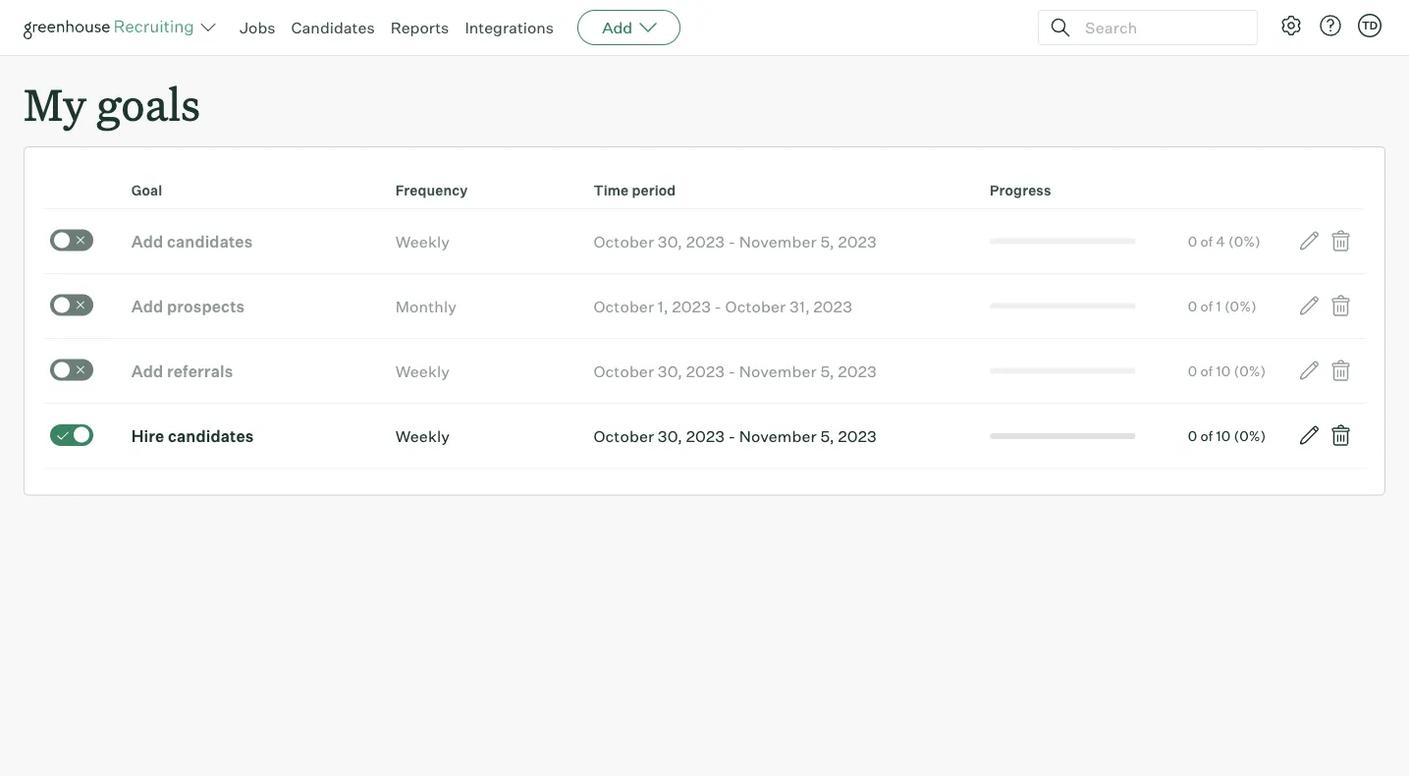 Task type: locate. For each thing, give the bounding box(es) containing it.
remove goal icon image for add referrals
[[1330, 359, 1353, 382]]

1 vertical spatial 30,
[[658, 361, 683, 381]]

Search text field
[[1081, 13, 1240, 42]]

october for add candidates
[[594, 232, 655, 251]]

3 of from the top
[[1201, 362, 1214, 379]]

2 weekly from the top
[[396, 361, 450, 381]]

1 vertical spatial weekly
[[396, 361, 450, 381]]

td button
[[1355, 10, 1386, 41]]

1 5, from the top
[[821, 232, 835, 251]]

1 vertical spatial 5,
[[821, 361, 835, 381]]

1 vertical spatial 10
[[1217, 427, 1232, 444]]

greenhouse recruiting image
[[24, 16, 200, 39]]

4 remove goal icon image from the top
[[1330, 424, 1353, 447]]

weekly
[[396, 232, 450, 251], [396, 361, 450, 381], [396, 426, 450, 446]]

3 30, from the top
[[658, 426, 683, 446]]

0 of 10 (0%) for hire candidates
[[1189, 427, 1267, 444]]

reports link
[[391, 18, 449, 37]]

add candidates
[[131, 232, 253, 251]]

2 of from the top
[[1201, 297, 1214, 315]]

hire candidates
[[131, 426, 254, 446]]

add for add prospects
[[131, 296, 163, 316]]

2 0 of 10 (0%) from the top
[[1189, 427, 1267, 444]]

-
[[729, 232, 736, 251], [715, 296, 722, 316], [729, 361, 736, 381], [729, 426, 736, 446]]

2 0 from the top
[[1189, 297, 1198, 315]]

monthly
[[396, 296, 457, 316]]

0 vertical spatial candidates
[[167, 232, 253, 251]]

10
[[1217, 362, 1232, 379], [1217, 427, 1232, 444]]

november for hire candidates
[[740, 426, 817, 446]]

of
[[1201, 233, 1214, 250], [1201, 297, 1214, 315], [1201, 362, 1214, 379], [1201, 427, 1214, 444]]

edit goal icon image
[[1298, 229, 1322, 253], [1298, 294, 1322, 318], [1298, 359, 1322, 382], [1298, 424, 1322, 447]]

3 0 from the top
[[1189, 362, 1198, 379]]

2 vertical spatial 5,
[[821, 426, 835, 446]]

3 weekly from the top
[[396, 426, 450, 446]]

1 of from the top
[[1201, 233, 1214, 250]]

candidates right "hire"
[[168, 426, 254, 446]]

progress bar
[[990, 238, 1136, 244], [990, 303, 1136, 309], [990, 368, 1136, 374], [990, 433, 1136, 439]]

1 vertical spatial november
[[740, 361, 817, 381]]

0 of 10 (0%)
[[1189, 362, 1267, 379], [1189, 427, 1267, 444]]

0 vertical spatial 30,
[[658, 232, 683, 251]]

30, for hire candidates
[[658, 426, 683, 446]]

td button
[[1359, 14, 1382, 37]]

2 vertical spatial november
[[740, 426, 817, 446]]

1 edit goal icon image from the top
[[1298, 229, 1322, 253]]

4 of from the top
[[1201, 427, 1214, 444]]

2 10 from the top
[[1217, 427, 1232, 444]]

progress
[[990, 182, 1052, 199]]

4 progress bar from the top
[[990, 433, 1136, 439]]

2 30, from the top
[[658, 361, 683, 381]]

add button
[[578, 10, 681, 45]]

remove goal icon image for add candidates
[[1330, 229, 1353, 253]]

0
[[1189, 233, 1198, 250], [1189, 297, 1198, 315], [1189, 362, 1198, 379], [1189, 427, 1198, 444]]

(0%)
[[1229, 233, 1261, 250], [1225, 297, 1257, 315], [1235, 362, 1267, 379], [1235, 427, 1267, 444]]

edit goal icon image for hire candidates
[[1298, 424, 1322, 447]]

0 vertical spatial november
[[740, 232, 817, 251]]

2 progress bar from the top
[[990, 303, 1136, 309]]

2 october 30, 2023 - november 5, 2023 from the top
[[594, 361, 877, 381]]

time
[[594, 182, 629, 199]]

progress bar for add prospects
[[990, 303, 1136, 309]]

weekly for add referrals
[[396, 361, 450, 381]]

remove goal icon image
[[1330, 229, 1353, 253], [1330, 294, 1353, 318], [1330, 359, 1353, 382], [1330, 424, 1353, 447]]

november
[[740, 232, 817, 251], [740, 361, 817, 381], [740, 426, 817, 446]]

1 november from the top
[[740, 232, 817, 251]]

add
[[602, 18, 633, 37], [131, 232, 163, 251], [131, 296, 163, 316], [131, 361, 163, 381]]

1 10 from the top
[[1217, 362, 1232, 379]]

add inside popup button
[[602, 18, 633, 37]]

edit goal icon image for add referrals
[[1298, 359, 1322, 382]]

5, for add candidates
[[821, 232, 835, 251]]

0 vertical spatial 10
[[1217, 362, 1232, 379]]

0 vertical spatial 0 of 10 (0%)
[[1189, 362, 1267, 379]]

1 remove goal icon image from the top
[[1330, 229, 1353, 253]]

4 0 from the top
[[1189, 427, 1198, 444]]

october 30, 2023 - november 5, 2023
[[594, 232, 877, 251], [594, 361, 877, 381], [594, 426, 877, 446]]

0 vertical spatial 5,
[[821, 232, 835, 251]]

1 progress bar from the top
[[990, 238, 1136, 244]]

add for add
[[602, 18, 633, 37]]

3 progress bar from the top
[[990, 368, 1136, 374]]

candidates
[[167, 232, 253, 251], [168, 426, 254, 446]]

1 vertical spatial candidates
[[168, 426, 254, 446]]

add for add referrals
[[131, 361, 163, 381]]

2 vertical spatial weekly
[[396, 426, 450, 446]]

2 vertical spatial october 30, 2023 - november 5, 2023
[[594, 426, 877, 446]]

of for add prospects
[[1201, 297, 1214, 315]]

1 0 from the top
[[1189, 233, 1198, 250]]

october 30, 2023 - november 5, 2023 for hire candidates
[[594, 426, 877, 446]]

2 remove goal icon image from the top
[[1330, 294, 1353, 318]]

4
[[1217, 233, 1226, 250]]

0 vertical spatial weekly
[[396, 232, 450, 251]]

- for hire candidates
[[729, 426, 736, 446]]

1 weekly from the top
[[396, 232, 450, 251]]

2 november from the top
[[740, 361, 817, 381]]

3 remove goal icon image from the top
[[1330, 359, 1353, 382]]

3 edit goal icon image from the top
[[1298, 359, 1322, 382]]

0 vertical spatial october 30, 2023 - november 5, 2023
[[594, 232, 877, 251]]

november for add candidates
[[740, 232, 817, 251]]

edit goal icon image for add candidates
[[1298, 229, 1322, 253]]

october
[[594, 232, 655, 251], [594, 296, 655, 316], [726, 296, 786, 316], [594, 361, 655, 381], [594, 426, 655, 446]]

weekly for add candidates
[[396, 232, 450, 251]]

3 5, from the top
[[821, 426, 835, 446]]

1
[[1217, 297, 1222, 315]]

5, for add referrals
[[821, 361, 835, 381]]

2 edit goal icon image from the top
[[1298, 294, 1322, 318]]

3 november from the top
[[740, 426, 817, 446]]

of for add candidates
[[1201, 233, 1214, 250]]

2 5, from the top
[[821, 361, 835, 381]]

time period
[[594, 182, 676, 199]]

1 october 30, 2023 - november 5, 2023 from the top
[[594, 232, 877, 251]]

my
[[24, 75, 86, 133]]

add referrals
[[131, 361, 233, 381]]

1 30, from the top
[[658, 232, 683, 251]]

None checkbox
[[50, 230, 93, 251], [50, 294, 93, 316], [50, 359, 93, 381], [50, 230, 93, 251], [50, 294, 93, 316], [50, 359, 93, 381]]

30, for add candidates
[[658, 232, 683, 251]]

2 vertical spatial 30,
[[658, 426, 683, 446]]

3 october 30, 2023 - november 5, 2023 from the top
[[594, 426, 877, 446]]

candidates up prospects
[[167, 232, 253, 251]]

october for hire candidates
[[594, 426, 655, 446]]

1 0 of 10 (0%) from the top
[[1189, 362, 1267, 379]]

reports
[[391, 18, 449, 37]]

november for add referrals
[[740, 361, 817, 381]]

candidates link
[[291, 18, 375, 37]]

integrations
[[465, 18, 554, 37]]

2023
[[687, 232, 725, 251], [839, 232, 877, 251], [673, 296, 711, 316], [814, 296, 853, 316], [687, 361, 725, 381], [839, 361, 877, 381], [687, 426, 725, 446], [839, 426, 877, 446]]

1 vertical spatial october 30, 2023 - november 5, 2023
[[594, 361, 877, 381]]

candidates for add candidates
[[167, 232, 253, 251]]

10 for add referrals
[[1217, 362, 1232, 379]]

None checkbox
[[50, 424, 93, 446]]

5,
[[821, 232, 835, 251], [821, 361, 835, 381], [821, 426, 835, 446]]

4 edit goal icon image from the top
[[1298, 424, 1322, 447]]

30,
[[658, 232, 683, 251], [658, 361, 683, 381], [658, 426, 683, 446]]

1 vertical spatial 0 of 10 (0%)
[[1189, 427, 1267, 444]]



Task type: vqa. For each thing, say whether or not it's contained in the screenshot.


Task type: describe. For each thing, give the bounding box(es) containing it.
0 for hire candidates
[[1189, 427, 1198, 444]]

hire
[[131, 426, 164, 446]]

progress bar for hire candidates
[[990, 433, 1136, 439]]

of for hire candidates
[[1201, 427, 1214, 444]]

of for add referrals
[[1201, 362, 1214, 379]]

october for add referrals
[[594, 361, 655, 381]]

10 for hire candidates
[[1217, 427, 1232, 444]]

(0%) for add candidates
[[1229, 233, 1261, 250]]

progress bar for add referrals
[[990, 368, 1136, 374]]

weekly for hire candidates
[[396, 426, 450, 446]]

0 for add referrals
[[1189, 362, 1198, 379]]

jobs link
[[240, 18, 276, 37]]

integrations link
[[465, 18, 554, 37]]

30, for add referrals
[[658, 361, 683, 381]]

add prospects
[[131, 296, 245, 316]]

october 30, 2023 - november 5, 2023 for add candidates
[[594, 232, 877, 251]]

prospects
[[167, 296, 245, 316]]

td
[[1363, 19, 1379, 32]]

add for add candidates
[[131, 232, 163, 251]]

october 30, 2023 - november 5, 2023 for add referrals
[[594, 361, 877, 381]]

- for add referrals
[[729, 361, 736, 381]]

period
[[632, 182, 676, 199]]

october for add prospects
[[594, 296, 655, 316]]

remove goal icon image for hire candidates
[[1330, 424, 1353, 447]]

remove goal icon image for add prospects
[[1330, 294, 1353, 318]]

candidates for hire candidates
[[168, 426, 254, 446]]

(0%) for add prospects
[[1225, 297, 1257, 315]]

edit goal icon image for add prospects
[[1298, 294, 1322, 318]]

0 of 10 (0%) for add referrals
[[1189, 362, 1267, 379]]

my goals
[[24, 75, 201, 133]]

october 1, 2023 - october 31, 2023
[[594, 296, 853, 316]]

0 of 1 (0%)
[[1189, 297, 1257, 315]]

configure image
[[1280, 14, 1304, 37]]

referrals
[[167, 361, 233, 381]]

candidates
[[291, 18, 375, 37]]

5, for hire candidates
[[821, 426, 835, 446]]

(0%) for add referrals
[[1235, 362, 1267, 379]]

0 of 4 (0%)
[[1189, 233, 1261, 250]]

- for add prospects
[[715, 296, 722, 316]]

(0%) for hire candidates
[[1235, 427, 1267, 444]]

0 for add candidates
[[1189, 233, 1198, 250]]

31,
[[790, 296, 811, 316]]

- for add candidates
[[729, 232, 736, 251]]

frequency
[[396, 182, 468, 199]]

progress bar for add candidates
[[990, 238, 1136, 244]]

goals
[[97, 75, 201, 133]]

goal
[[131, 182, 163, 199]]

jobs
[[240, 18, 276, 37]]

1,
[[658, 296, 669, 316]]

0 for add prospects
[[1189, 297, 1198, 315]]



